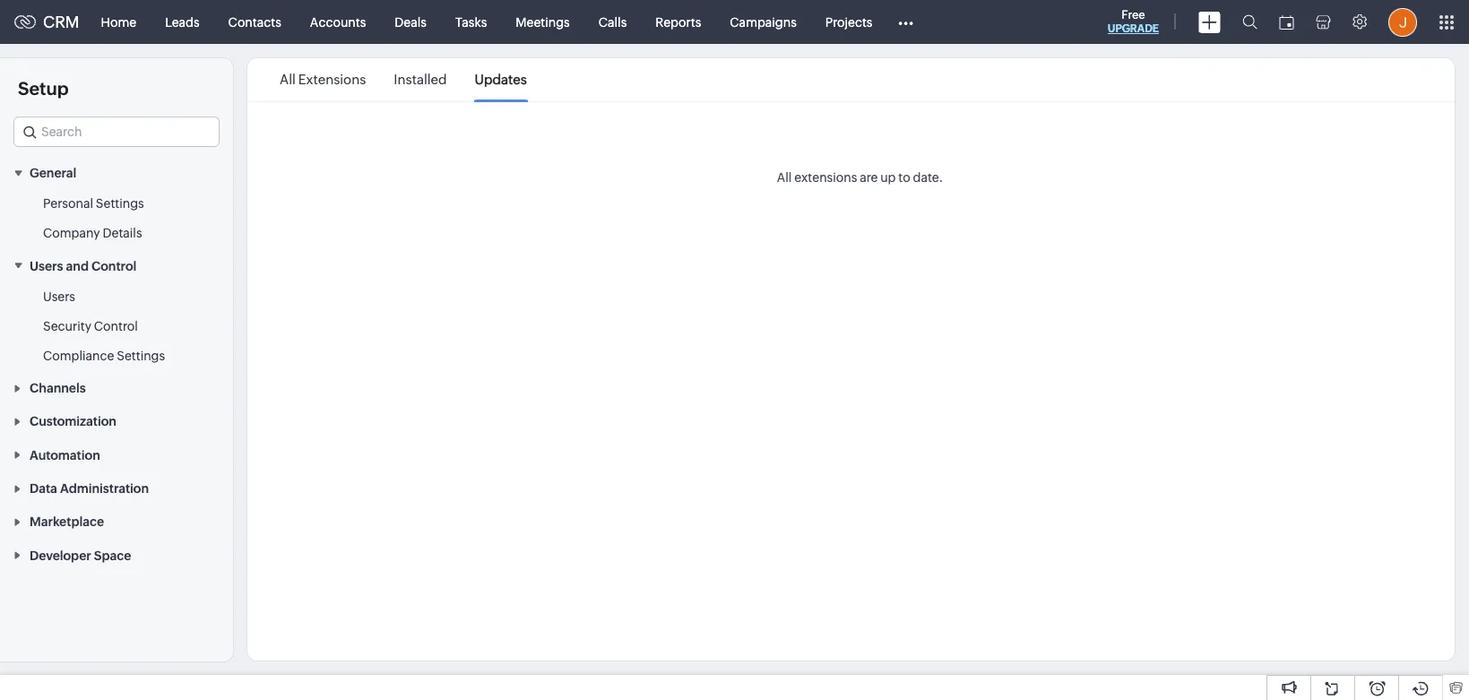 Task type: locate. For each thing, give the bounding box(es) containing it.
create menu element
[[1188, 0, 1232, 43]]

deals link
[[381, 0, 441, 43]]

developer space button
[[0, 538, 233, 572]]

search element
[[1232, 0, 1269, 44]]

settings inside users and control region
[[117, 349, 165, 363]]

users for users
[[43, 289, 75, 304]]

marketplace
[[30, 515, 104, 529]]

control inside region
[[94, 319, 138, 333]]

all extensions are up to date.
[[777, 170, 944, 185]]

are
[[860, 170, 878, 185]]

channels button
[[0, 371, 233, 404]]

users and control region
[[0, 282, 233, 371]]

users
[[30, 259, 63, 273], [43, 289, 75, 304]]

0 vertical spatial all
[[280, 72, 296, 87]]

company details
[[43, 226, 142, 241]]

None field
[[13, 117, 220, 147]]

settings up details
[[96, 197, 144, 211]]

calls
[[599, 15, 627, 29]]

company details link
[[43, 225, 142, 242]]

reports link
[[641, 0, 716, 43]]

Other Modules field
[[887, 8, 926, 36]]

compliance
[[43, 349, 114, 363]]

company
[[43, 226, 100, 241]]

personal settings
[[43, 197, 144, 211]]

users left and
[[30, 259, 63, 273]]

users inside dropdown button
[[30, 259, 63, 273]]

1 vertical spatial settings
[[117, 349, 165, 363]]

customization button
[[0, 404, 233, 438]]

crm link
[[14, 13, 79, 31]]

control down details
[[91, 259, 137, 273]]

reports
[[656, 15, 702, 29]]

contacts
[[228, 15, 281, 29]]

control inside dropdown button
[[91, 259, 137, 273]]

free upgrade
[[1108, 8, 1160, 35]]

extensions
[[298, 72, 366, 87]]

1 horizontal spatial all
[[777, 170, 792, 185]]

home link
[[87, 0, 151, 43]]

extensions
[[795, 170, 858, 185]]

projects link
[[811, 0, 887, 43]]

setup
[[18, 78, 69, 99]]

security control
[[43, 319, 138, 333]]

0 horizontal spatial all
[[280, 72, 296, 87]]

0 vertical spatial users
[[30, 259, 63, 273]]

users for users and control
[[30, 259, 63, 273]]

1 vertical spatial all
[[777, 170, 792, 185]]

developer
[[30, 549, 91, 563]]

channels
[[30, 381, 86, 396]]

settings inside general region
[[96, 197, 144, 211]]

0 vertical spatial control
[[91, 259, 137, 273]]

0 vertical spatial settings
[[96, 197, 144, 211]]

settings up channels 'dropdown button'
[[117, 349, 165, 363]]

users inside region
[[43, 289, 75, 304]]

settings
[[96, 197, 144, 211], [117, 349, 165, 363]]

1 vertical spatial users
[[43, 289, 75, 304]]

1 vertical spatial control
[[94, 319, 138, 333]]

calendar image
[[1280, 15, 1295, 29]]

control
[[91, 259, 137, 273], [94, 319, 138, 333]]

users and control
[[30, 259, 137, 273]]

tasks
[[456, 15, 487, 29]]

installed link
[[394, 59, 447, 100]]

control up the compliance settings
[[94, 319, 138, 333]]

users up security
[[43, 289, 75, 304]]

all
[[280, 72, 296, 87], [777, 170, 792, 185]]



Task type: vqa. For each thing, say whether or not it's contained in the screenshot.
text field
no



Task type: describe. For each thing, give the bounding box(es) containing it.
developer space
[[30, 549, 131, 563]]

create menu image
[[1199, 11, 1221, 33]]

marketplace button
[[0, 505, 233, 538]]

administration
[[60, 482, 149, 496]]

campaigns
[[730, 15, 797, 29]]

compliance settings link
[[43, 347, 165, 365]]

up
[[881, 170, 896, 185]]

updates link
[[475, 59, 527, 100]]

all extensions link
[[280, 59, 366, 100]]

automation
[[30, 448, 100, 463]]

meetings link
[[502, 0, 584, 43]]

projects
[[826, 15, 873, 29]]

deals
[[395, 15, 427, 29]]

crm
[[43, 13, 79, 31]]

settings for compliance settings
[[117, 349, 165, 363]]

accounts link
[[296, 0, 381, 43]]

security
[[43, 319, 91, 333]]

contacts link
[[214, 0, 296, 43]]

automation button
[[0, 438, 233, 471]]

tasks link
[[441, 0, 502, 43]]

personal settings link
[[43, 195, 144, 213]]

compliance settings
[[43, 349, 165, 363]]

Search text field
[[14, 117, 219, 146]]

campaigns link
[[716, 0, 811, 43]]

users link
[[43, 288, 75, 306]]

free
[[1122, 8, 1146, 22]]

data administration button
[[0, 471, 233, 505]]

general
[[30, 166, 76, 181]]

users and control button
[[0, 249, 233, 282]]

accounts
[[310, 15, 366, 29]]

general region
[[0, 190, 233, 249]]

security control link
[[43, 317, 138, 335]]

installed
[[394, 72, 447, 87]]

all extensions
[[280, 72, 366, 87]]

updates
[[475, 72, 527, 87]]

customization
[[30, 415, 117, 429]]

data
[[30, 482, 57, 496]]

leads link
[[151, 0, 214, 43]]

profile element
[[1378, 0, 1429, 43]]

upgrade
[[1108, 22, 1160, 35]]

all for all extensions
[[280, 72, 296, 87]]

leads
[[165, 15, 200, 29]]

and
[[66, 259, 89, 273]]

calls link
[[584, 0, 641, 43]]

meetings
[[516, 15, 570, 29]]

date.
[[913, 170, 944, 185]]

general button
[[0, 156, 233, 190]]

all for all extensions are up to date.
[[777, 170, 792, 185]]

settings for personal settings
[[96, 197, 144, 211]]

data administration
[[30, 482, 149, 496]]

details
[[103, 226, 142, 241]]

profile image
[[1389, 8, 1418, 36]]

space
[[94, 549, 131, 563]]

to
[[899, 170, 911, 185]]

personal
[[43, 197, 93, 211]]

home
[[101, 15, 136, 29]]

search image
[[1243, 14, 1258, 30]]



